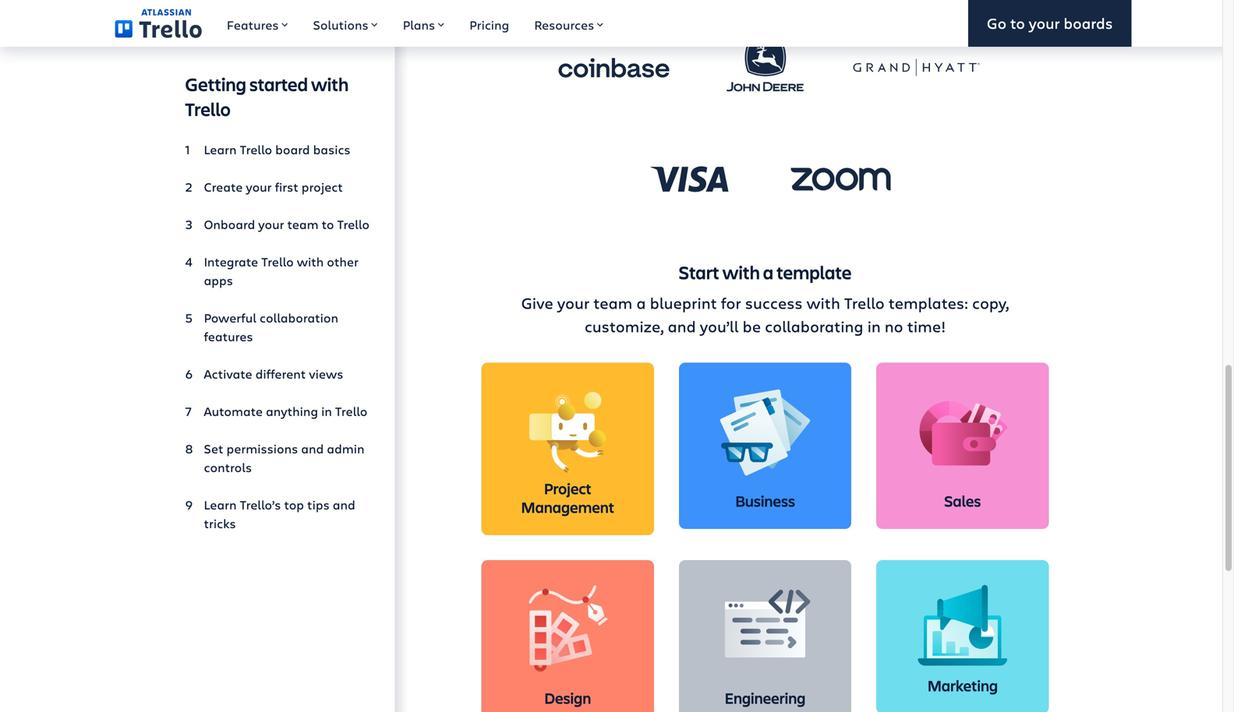 Task type: describe. For each thing, give the bounding box(es) containing it.
design link
[[481, 560, 654, 713]]

template
[[777, 260, 852, 285]]

automate anything in trello
[[204, 403, 368, 420]]

go to your boards
[[987, 13, 1113, 33]]

plans
[[403, 16, 435, 33]]

integrate trello with other apps link
[[185, 246, 370, 296]]

top
[[284, 497, 304, 513]]

management
[[521, 497, 614, 518]]

give
[[521, 292, 553, 313]]

solutions
[[313, 16, 369, 33]]

go
[[987, 13, 1007, 33]]

go to your boards link
[[968, 0, 1132, 47]]

for
[[721, 292, 741, 313]]

onboard
[[204, 216, 255, 233]]

marketing link
[[877, 560, 1049, 713]]

learn for learn trello's top tips and tricks
[[204, 497, 237, 513]]

getting
[[185, 72, 246, 96]]

learn for learn trello board basics
[[204, 141, 237, 158]]

features
[[227, 16, 279, 33]]

started
[[249, 72, 308, 96]]

business
[[735, 491, 795, 511]]

tips
[[307, 497, 330, 513]]

your left first
[[246, 179, 272, 195]]

automate anything in trello link
[[185, 396, 370, 427]]

create
[[204, 179, 243, 195]]

project management link
[[481, 363, 654, 536]]

basics
[[313, 141, 351, 158]]

tricks
[[204, 515, 236, 532]]

integrate
[[204, 253, 258, 270]]

project
[[544, 478, 592, 499]]

templates:
[[889, 292, 968, 313]]

in inside "start with a template give your team a blueprint for success with trello templates: copy, customize, and you'll be collaborating in no time!"
[[867, 316, 881, 337]]

collaborating
[[765, 316, 864, 337]]

onboard your team to trello
[[204, 216, 370, 233]]

success
[[745, 292, 803, 313]]

visa logo image
[[626, 148, 753, 210]]

marketing
[[928, 676, 998, 696]]

with inside integrate trello with other apps
[[297, 253, 324, 270]]

no
[[885, 316, 903, 337]]

sales link
[[877, 363, 1049, 529]]

start
[[679, 260, 719, 285]]

resources
[[534, 16, 594, 33]]

resources button
[[522, 0, 616, 47]]

customize,
[[585, 316, 664, 337]]

set permissions and admin controls link
[[185, 434, 370, 483]]

collaboration
[[260, 310, 338, 326]]

boards
[[1064, 13, 1113, 33]]

coinbase logo image
[[551, 37, 677, 99]]

getting started with trello
[[185, 72, 349, 121]]

getting started with trello link
[[185, 72, 370, 128]]

blueprint
[[650, 292, 717, 313]]

powerful collaboration features
[[204, 310, 338, 345]]

pricing link
[[457, 0, 522, 47]]

design
[[544, 688, 591, 709]]

business link
[[679, 363, 852, 529]]

be
[[743, 316, 761, 337]]

your down create your first project
[[258, 216, 284, 233]]

other
[[327, 253, 359, 270]]

0 horizontal spatial to
[[322, 216, 334, 233]]

features
[[204, 328, 253, 345]]

0 horizontal spatial in
[[321, 403, 332, 420]]

pricing
[[469, 16, 509, 33]]

apps
[[204, 272, 233, 289]]

with up collaborating
[[807, 292, 840, 313]]

engineering
[[725, 688, 806, 709]]

powerful collaboration features link
[[185, 303, 370, 352]]

project management
[[521, 478, 614, 518]]

first
[[275, 179, 298, 195]]

learn trello's top tips and tricks link
[[185, 490, 370, 540]]

trello up admin on the left bottom of the page
[[335, 403, 368, 420]]



Task type: locate. For each thing, give the bounding box(es) containing it.
0 horizontal spatial and
[[301, 441, 324, 457]]

with left other
[[297, 253, 324, 270]]

and down blueprint
[[668, 316, 696, 337]]

atlassian trello image
[[115, 9, 202, 38]]

0 vertical spatial to
[[1010, 13, 1025, 33]]

trello left the board
[[240, 141, 272, 158]]

trello down onboard your team to trello link
[[261, 253, 294, 270]]

a
[[763, 260, 774, 285], [637, 292, 646, 313]]

plans button
[[390, 0, 457, 47]]

and right the tips
[[333, 497, 355, 513]]

different
[[255, 366, 306, 382]]

learn trello board basics
[[204, 141, 351, 158]]

your inside "start with a template give your team a blueprint for success with trello templates: copy, customize, and you'll be collaborating in no time!"
[[557, 292, 590, 313]]

grand hyatt logo image
[[853, 37, 980, 99]]

with inside getting started with trello
[[311, 72, 349, 96]]

trello up other
[[337, 216, 370, 233]]

you'll
[[700, 316, 739, 337]]

learn
[[204, 141, 237, 158], [204, 497, 237, 513]]

learn trello's top tips and tricks
[[204, 497, 355, 532]]

team up customize,
[[594, 292, 633, 313]]

0 vertical spatial team
[[287, 216, 319, 233]]

learn trello board basics link
[[185, 134, 370, 165]]

project
[[302, 179, 343, 195]]

in right the anything
[[321, 403, 332, 420]]

team
[[287, 216, 319, 233], [594, 292, 633, 313]]

2 horizontal spatial and
[[668, 316, 696, 337]]

time!
[[907, 316, 946, 337]]

1 vertical spatial to
[[322, 216, 334, 233]]

1 horizontal spatial team
[[594, 292, 633, 313]]

activate
[[204, 366, 252, 382]]

a up success
[[763, 260, 774, 285]]

1 vertical spatial a
[[637, 292, 646, 313]]

trello
[[185, 97, 231, 121], [240, 141, 272, 158], [337, 216, 370, 233], [261, 253, 294, 270], [844, 292, 885, 313], [335, 403, 368, 420]]

and left admin on the left bottom of the page
[[301, 441, 324, 457]]

activate different views link
[[185, 359, 370, 390]]

team down first
[[287, 216, 319, 233]]

anything
[[266, 403, 318, 420]]

set permissions and admin controls
[[204, 441, 364, 476]]

to
[[1010, 13, 1025, 33], [322, 216, 334, 233]]

sales
[[944, 491, 981, 511]]

in
[[867, 316, 881, 337], [321, 403, 332, 420]]

to down "project"
[[322, 216, 334, 233]]

1 vertical spatial learn
[[204, 497, 237, 513]]

1 vertical spatial in
[[321, 403, 332, 420]]

your right give
[[557, 292, 590, 313]]

john deere logo image
[[702, 25, 828, 110]]

1 vertical spatial team
[[594, 292, 633, 313]]

activate different views
[[204, 366, 343, 382]]

1 horizontal spatial and
[[333, 497, 355, 513]]

your left boards
[[1029, 13, 1060, 33]]

0 vertical spatial and
[[668, 316, 696, 337]]

trello's
[[240, 497, 281, 513]]

0 vertical spatial learn
[[204, 141, 237, 158]]

features button
[[214, 0, 301, 47]]

in left no
[[867, 316, 881, 337]]

trello inside getting started with trello
[[185, 97, 231, 121]]

admin
[[327, 441, 364, 457]]

powerful
[[204, 310, 256, 326]]

zoom logo image
[[778, 148, 904, 210]]

1 horizontal spatial to
[[1010, 13, 1025, 33]]

learn up tricks
[[204, 497, 237, 513]]

2 learn from the top
[[204, 497, 237, 513]]

trello inside integrate trello with other apps
[[261, 253, 294, 270]]

views
[[309, 366, 343, 382]]

solutions button
[[301, 0, 390, 47]]

learn up create
[[204, 141, 237, 158]]

start with a template give your team a blueprint for success with trello templates: copy, customize, and you'll be collaborating in no time!
[[521, 260, 1009, 337]]

trello down getting
[[185, 97, 231, 121]]

your
[[1029, 13, 1060, 33], [246, 179, 272, 195], [258, 216, 284, 233], [557, 292, 590, 313]]

0 vertical spatial in
[[867, 316, 881, 337]]

learn inside learn trello's top tips and tricks
[[204, 497, 237, 513]]

integrate trello with other apps
[[204, 253, 359, 289]]

and inside "start with a template give your team a blueprint for success with trello templates: copy, customize, and you'll be collaborating in no time!"
[[668, 316, 696, 337]]

1 horizontal spatial a
[[763, 260, 774, 285]]

controls
[[204, 459, 252, 476]]

to right go
[[1010, 13, 1025, 33]]

and
[[668, 316, 696, 337], [301, 441, 324, 457], [333, 497, 355, 513]]

with up for on the right
[[722, 260, 760, 285]]

0 horizontal spatial team
[[287, 216, 319, 233]]

set
[[204, 441, 223, 457]]

trello up collaborating
[[844, 292, 885, 313]]

2 vertical spatial and
[[333, 497, 355, 513]]

team inside "start with a template give your team a blueprint for success with trello templates: copy, customize, and you'll be collaborating in no time!"
[[594, 292, 633, 313]]

1 horizontal spatial in
[[867, 316, 881, 337]]

1 learn from the top
[[204, 141, 237, 158]]

create your first project link
[[185, 172, 370, 203]]

trello inside "start with a template give your team a blueprint for success with trello templates: copy, customize, and you'll be collaborating in no time!"
[[844, 292, 885, 313]]

1 vertical spatial and
[[301, 441, 324, 457]]

copy,
[[972, 292, 1009, 313]]

automate
[[204, 403, 263, 420]]

0 horizontal spatial a
[[637, 292, 646, 313]]

onboard your team to trello link
[[185, 209, 370, 240]]

board
[[275, 141, 310, 158]]

0 vertical spatial a
[[763, 260, 774, 285]]

and inside set permissions and admin controls
[[301, 441, 324, 457]]

engineering link
[[679, 560, 852, 713]]

a up customize,
[[637, 292, 646, 313]]

create your first project
[[204, 179, 343, 195]]

with
[[311, 72, 349, 96], [297, 253, 324, 270], [722, 260, 760, 285], [807, 292, 840, 313]]

permissions
[[227, 441, 298, 457]]

with right started
[[311, 72, 349, 96]]

and inside learn trello's top tips and tricks
[[333, 497, 355, 513]]



Task type: vqa. For each thing, say whether or not it's contained in the screenshot.
ZOOM LOGO in the right of the page
yes



